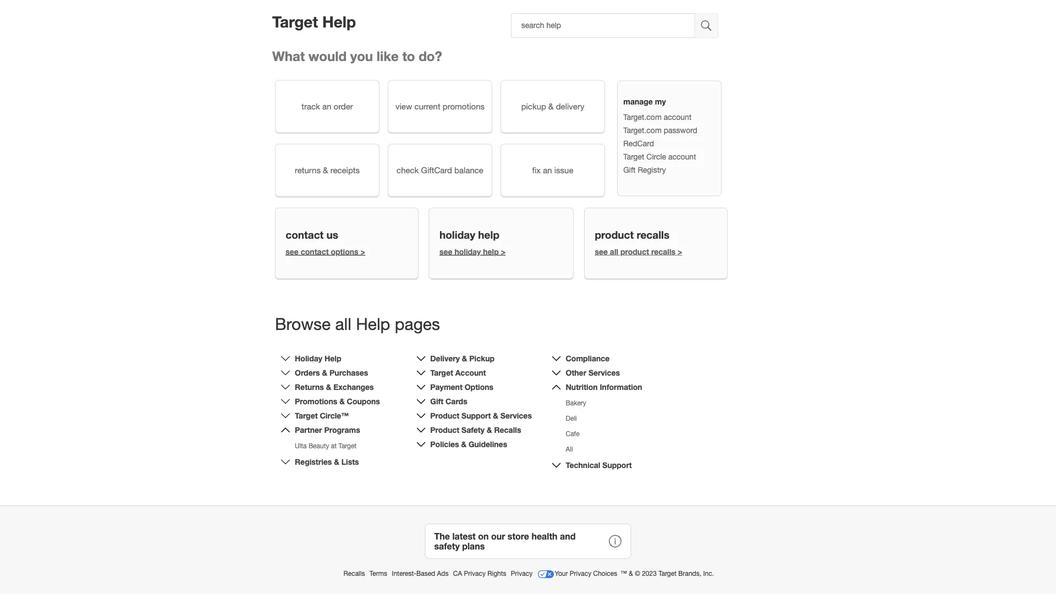 Task type: describe. For each thing, give the bounding box(es) containing it.
returns
[[295, 383, 324, 392]]

holiday help
[[295, 354, 341, 363]]

options
[[331, 247, 358, 256]]

& for lists
[[334, 457, 339, 466]]

view
[[396, 101, 412, 111]]

redcard link
[[623, 139, 654, 148]]

promotions & coupons link
[[295, 397, 380, 406]]

0 vertical spatial contact
[[286, 229, 324, 241]]

see holiday help > link
[[440, 247, 506, 256]]

account
[[455, 368, 486, 377]]

& for delivery
[[549, 101, 554, 111]]

bakery link
[[566, 399, 586, 407]]

redcard
[[623, 139, 654, 148]]

the latest on our store health and safety plans link
[[425, 524, 631, 559]]

deli
[[566, 414, 577, 422]]

1 vertical spatial services
[[501, 411, 532, 420]]

check giftcard balance
[[397, 165, 483, 175]]

3 > from the left
[[678, 247, 682, 256]]

target up what at the left of page
[[272, 12, 318, 31]]

& for purchases
[[322, 368, 327, 377]]

2023
[[642, 570, 657, 577]]

1 vertical spatial recalls
[[344, 570, 365, 577]]

policies
[[430, 440, 459, 449]]

0 vertical spatial services
[[589, 368, 620, 377]]

see holiday help >
[[440, 247, 506, 256]]

target right at on the bottom of page
[[339, 442, 357, 450]]

browse all help pages
[[275, 314, 440, 333]]

2 target.com from the top
[[623, 126, 662, 135]]

coupons
[[347, 397, 380, 406]]

0 vertical spatial holiday
[[440, 229, 475, 241]]

pages
[[395, 314, 440, 333]]

check giftcard balance link
[[388, 144, 492, 197]]

what would you like to do?
[[272, 48, 442, 64]]

gift cards link
[[430, 397, 467, 406]]

gift registry link
[[623, 165, 666, 174]]

check
[[397, 165, 419, 175]]

product recalls
[[595, 229, 670, 241]]

target circle™ link
[[295, 411, 349, 420]]

0 vertical spatial account
[[664, 112, 692, 121]]

& up product safety & recalls
[[493, 411, 498, 420]]

terms link
[[370, 570, 389, 577]]

promotions
[[295, 397, 337, 406]]

to
[[402, 48, 415, 64]]

pickup & delivery
[[521, 101, 584, 111]]

privacy inside "your privacy choices" link
[[570, 570, 591, 577]]

product for product support & services
[[430, 411, 459, 420]]

product for product safety & recalls
[[430, 425, 459, 435]]

fix
[[532, 165, 541, 175]]

delivery & pickup
[[430, 354, 495, 363]]

1 target.com from the top
[[623, 112, 662, 121]]

1 vertical spatial help
[[356, 314, 390, 333]]

ulta
[[295, 442, 307, 450]]

balance
[[454, 165, 483, 175]]

& for exchanges
[[326, 383, 331, 392]]

orders
[[295, 368, 320, 377]]

options
[[465, 383, 493, 392]]

logo image
[[537, 565, 555, 583]]

nutrition information link
[[566, 383, 642, 392]]

compliance
[[566, 354, 610, 363]]

1 privacy from the left
[[464, 570, 486, 577]]

your privacy choices
[[555, 570, 617, 577]]

& up guidelines
[[487, 425, 492, 435]]

pickup
[[521, 101, 546, 111]]

policies & guidelines
[[430, 440, 507, 449]]

cafe link
[[566, 430, 580, 438]]

™ & © 2023 target brands, inc.
[[621, 570, 714, 577]]

choices
[[593, 570, 617, 577]]

issue
[[554, 165, 573, 175]]

do?
[[419, 48, 442, 64]]

payment
[[430, 383, 463, 392]]

nutrition information
[[566, 383, 642, 392]]

product support & services link
[[430, 411, 532, 420]]

& for coupons
[[339, 397, 345, 406]]

& for ©
[[629, 570, 633, 577]]

see all product recalls > link
[[595, 247, 682, 256]]

1 vertical spatial gift
[[430, 397, 443, 406]]

& for receipts
[[323, 165, 328, 175]]

you
[[350, 48, 373, 64]]

2 privacy from the left
[[511, 570, 533, 577]]

recalls link
[[344, 570, 367, 577]]

returns & exchanges
[[295, 383, 374, 392]]

& for pickup
[[462, 354, 467, 363]]

an for fix
[[543, 165, 552, 175]]

health
[[532, 531, 558, 541]]

support for product
[[462, 411, 491, 420]]

0 vertical spatial recalls
[[637, 229, 670, 241]]

other services link
[[566, 368, 620, 377]]

1 vertical spatial help
[[483, 247, 499, 256]]

target right 2023 on the bottom of page
[[659, 570, 677, 577]]

circle™
[[320, 411, 349, 420]]

and
[[560, 531, 576, 541]]

beauty
[[309, 442, 329, 450]]

the
[[434, 531, 450, 541]]

©
[[635, 570, 640, 577]]

an for track
[[322, 101, 331, 111]]

pickup
[[469, 354, 495, 363]]

recalls terms interest-based ads ca privacy rights privacy
[[344, 570, 534, 577]]

partner
[[295, 425, 322, 435]]

product support & services
[[430, 411, 532, 420]]

current
[[414, 101, 440, 111]]

1 vertical spatial account
[[668, 152, 696, 161]]

payment options
[[430, 383, 493, 392]]

other services
[[566, 368, 620, 377]]

see all product recalls >
[[595, 247, 682, 256]]

help for holiday help
[[325, 354, 341, 363]]

registry
[[638, 165, 666, 174]]

password
[[664, 126, 697, 135]]

track
[[302, 101, 320, 111]]

plans
[[462, 541, 485, 551]]

receipts
[[330, 165, 360, 175]]

guidelines
[[469, 440, 507, 449]]

target up the partner
[[295, 411, 318, 420]]

ulta beauty at target link
[[295, 442, 357, 450]]

all link
[[566, 445, 573, 453]]

like
[[377, 48, 399, 64]]



Task type: locate. For each thing, give the bounding box(es) containing it.
contact down the contact us
[[301, 247, 329, 256]]

services up nutrition information link
[[589, 368, 620, 377]]

policies & guidelines link
[[430, 440, 507, 449]]

our
[[491, 531, 505, 541]]

recalls left terms
[[344, 570, 365, 577]]

services
[[589, 368, 620, 377], [501, 411, 532, 420]]

recalls
[[637, 229, 670, 241], [651, 247, 676, 256]]

contact up see contact options > link
[[286, 229, 324, 241]]

0 horizontal spatial recalls
[[344, 570, 365, 577]]

an right "fix"
[[543, 165, 552, 175]]

0 vertical spatial product
[[595, 229, 634, 241]]

what
[[272, 48, 305, 64]]

your
[[555, 570, 568, 577]]

services up guidelines
[[501, 411, 532, 420]]

0 vertical spatial recalls
[[494, 425, 521, 435]]

0 vertical spatial product
[[430, 411, 459, 420]]

cafe
[[566, 430, 580, 438]]

& right returns
[[323, 165, 328, 175]]

returns & receipts
[[295, 165, 360, 175]]

0 horizontal spatial gift
[[430, 397, 443, 406]]

1 horizontal spatial recalls
[[494, 425, 521, 435]]

0 vertical spatial help
[[478, 229, 499, 241]]

account
[[664, 112, 692, 121], [668, 152, 696, 161]]

the latest on our store health and safety plans
[[434, 531, 576, 551]]

gift down payment
[[430, 397, 443, 406]]

an right track
[[322, 101, 331, 111]]

& right pickup
[[549, 101, 554, 111]]

target.com account target.com password redcard target circle account gift registry
[[623, 112, 697, 174]]

help for target help
[[322, 12, 356, 31]]

2 product from the top
[[430, 425, 459, 435]]

& up circle™
[[339, 397, 345, 406]]

0 vertical spatial all
[[610, 247, 618, 256]]

holiday help link
[[295, 354, 341, 363]]

store
[[508, 531, 529, 541]]

gift cards
[[430, 397, 467, 406]]

all for see
[[610, 247, 618, 256]]

search help text field
[[511, 13, 695, 38]]

product safety & recalls link
[[430, 425, 521, 435]]

interest-based ads link
[[392, 570, 450, 577]]

privacy
[[464, 570, 486, 577], [511, 570, 533, 577], [570, 570, 591, 577]]

3 privacy from the left
[[570, 570, 591, 577]]

see contact options > link
[[286, 247, 365, 256]]

would
[[308, 48, 347, 64]]

0 horizontal spatial >
[[361, 247, 365, 256]]

on
[[478, 531, 489, 541]]

1 vertical spatial all
[[335, 314, 351, 333]]

at
[[331, 442, 337, 450]]

help up would
[[322, 12, 356, 31]]

help
[[322, 12, 356, 31], [356, 314, 390, 333], [325, 354, 341, 363]]

target account
[[430, 368, 486, 377]]

registries
[[295, 457, 332, 466]]

an inside "link"
[[322, 101, 331, 111]]

exchanges
[[334, 383, 374, 392]]

orders & purchases
[[295, 368, 368, 377]]

& left ©
[[629, 570, 633, 577]]

0 horizontal spatial an
[[322, 101, 331, 111]]

& down "holiday help"
[[322, 368, 327, 377]]

promotions & coupons
[[295, 397, 380, 406]]

holiday
[[295, 354, 322, 363]]

product down gift cards link
[[430, 411, 459, 420]]

1 horizontal spatial services
[[589, 368, 620, 377]]

gift left registry
[[623, 165, 636, 174]]

product up policies
[[430, 425, 459, 435]]

0 vertical spatial target.com
[[623, 112, 662, 121]]

inc.
[[703, 570, 714, 577]]

other
[[566, 368, 586, 377]]

recalls down product recalls
[[651, 247, 676, 256]]

& down orders & purchases
[[326, 383, 331, 392]]

target.com password link
[[623, 126, 697, 135]]

2 horizontal spatial privacy
[[570, 570, 591, 577]]

0 horizontal spatial services
[[501, 411, 532, 420]]

> for help
[[501, 247, 506, 256]]

contact
[[286, 229, 324, 241], [301, 247, 329, 256]]

rights
[[488, 570, 506, 577]]

& left lists
[[334, 457, 339, 466]]

support right technical
[[603, 461, 632, 470]]

returns & exchanges link
[[295, 383, 374, 392]]

ca
[[453, 570, 462, 577]]

recalls up guidelines
[[494, 425, 521, 435]]

help up orders & purchases link
[[325, 354, 341, 363]]

2 see from the left
[[440, 247, 452, 256]]

1 vertical spatial contact
[[301, 247, 329, 256]]

privacy left logo
[[511, 570, 533, 577]]

None image field
[[695, 13, 718, 38]]

my
[[655, 97, 666, 106]]

target.com up 'redcard'
[[623, 126, 662, 135]]

1 horizontal spatial see
[[440, 247, 452, 256]]

target.com down manage my
[[623, 112, 662, 121]]

1 see from the left
[[286, 247, 299, 256]]

1 horizontal spatial gift
[[623, 165, 636, 174]]

1 vertical spatial holiday
[[455, 247, 481, 256]]

0 horizontal spatial all
[[335, 314, 351, 333]]

all down product recalls
[[610, 247, 618, 256]]

target account link
[[430, 368, 486, 377]]

™
[[621, 570, 627, 577]]

target inside target.com account target.com password redcard target circle account gift registry
[[623, 152, 644, 161]]

latest
[[452, 531, 476, 541]]

support up product safety & recalls
[[462, 411, 491, 420]]

1 horizontal spatial >
[[501, 247, 506, 256]]

terms
[[370, 570, 387, 577]]

product
[[595, 229, 634, 241], [621, 247, 649, 256]]

returns
[[295, 165, 321, 175]]

orders & purchases link
[[295, 368, 368, 377]]

help down holiday help
[[483, 247, 499, 256]]

account up password
[[664, 112, 692, 121]]

holiday down holiday help
[[455, 247, 481, 256]]

see down the contact us
[[286, 247, 299, 256]]

0 vertical spatial gift
[[623, 165, 636, 174]]

product down product recalls
[[621, 247, 649, 256]]

1 vertical spatial recalls
[[651, 247, 676, 256]]

1 horizontal spatial an
[[543, 165, 552, 175]]

1 vertical spatial an
[[543, 165, 552, 175]]

1 horizontal spatial privacy
[[511, 570, 533, 577]]

target down delivery
[[430, 368, 453, 377]]

target circle account link
[[623, 152, 696, 161]]

0 horizontal spatial support
[[462, 411, 491, 420]]

nutrition
[[566, 383, 598, 392]]

brands,
[[678, 570, 701, 577]]

1 > from the left
[[361, 247, 365, 256]]

1 vertical spatial target.com
[[623, 126, 662, 135]]

1 vertical spatial support
[[603, 461, 632, 470]]

ca privacy rights link
[[453, 570, 508, 577]]

track an order link
[[275, 80, 380, 133]]

support for technical
[[603, 461, 632, 470]]

compliance link
[[566, 354, 610, 363]]

0 horizontal spatial see
[[286, 247, 299, 256]]

1 vertical spatial product
[[430, 425, 459, 435]]

bakery
[[566, 399, 586, 407]]

holiday up see holiday help >
[[440, 229, 475, 241]]

& up account at bottom
[[462, 354, 467, 363]]

account right circle
[[668, 152, 696, 161]]

2 horizontal spatial >
[[678, 247, 682, 256]]

based
[[416, 570, 435, 577]]

help up see holiday help >
[[478, 229, 499, 241]]

payment options link
[[430, 383, 493, 392]]

2 vertical spatial help
[[325, 354, 341, 363]]

see down product recalls
[[595, 247, 608, 256]]

support
[[462, 411, 491, 420], [603, 461, 632, 470]]

0 vertical spatial an
[[322, 101, 331, 111]]

& down safety
[[461, 440, 467, 449]]

recalls up see all product recalls > link
[[637, 229, 670, 241]]

1 vertical spatial product
[[621, 247, 649, 256]]

see for contact us
[[286, 247, 299, 256]]

0 horizontal spatial privacy
[[464, 570, 486, 577]]

manage
[[623, 97, 653, 106]]

2 > from the left
[[501, 247, 506, 256]]

privacy right your
[[570, 570, 591, 577]]

gift inside target.com account target.com password redcard target circle account gift registry
[[623, 165, 636, 174]]

lists
[[341, 457, 359, 466]]

0 vertical spatial support
[[462, 411, 491, 420]]

> for us
[[361, 247, 365, 256]]

programs
[[324, 425, 360, 435]]

see for holiday help
[[440, 247, 452, 256]]

all
[[566, 445, 573, 453]]

2 horizontal spatial see
[[595, 247, 608, 256]]

target down 'redcard'
[[623, 152, 644, 161]]

1 horizontal spatial all
[[610, 247, 618, 256]]

target
[[272, 12, 318, 31], [623, 152, 644, 161], [430, 368, 453, 377], [295, 411, 318, 420], [339, 442, 357, 450], [659, 570, 677, 577]]

3 see from the left
[[595, 247, 608, 256]]

privacy right ca at the left
[[464, 570, 486, 577]]

partner programs link
[[295, 425, 360, 435]]

1 horizontal spatial support
[[603, 461, 632, 470]]

fix an issue
[[532, 165, 573, 175]]

delivery
[[430, 354, 460, 363]]

0 vertical spatial help
[[322, 12, 356, 31]]

1 product from the top
[[430, 411, 459, 420]]

all for browse
[[335, 314, 351, 333]]

help
[[478, 229, 499, 241], [483, 247, 499, 256]]

partner programs
[[295, 425, 360, 435]]

all right browse
[[335, 314, 351, 333]]

gift
[[623, 165, 636, 174], [430, 397, 443, 406]]

& for guidelines
[[461, 440, 467, 449]]

technical
[[566, 461, 600, 470]]

help left pages
[[356, 314, 390, 333]]

product up see all product recalls > link
[[595, 229, 634, 241]]

target circle™
[[295, 411, 349, 420]]

cards
[[446, 397, 467, 406]]

holiday
[[440, 229, 475, 241], [455, 247, 481, 256]]

safety
[[462, 425, 485, 435]]

see down holiday help
[[440, 247, 452, 256]]



Task type: vqa. For each thing, say whether or not it's contained in the screenshot.
Help for Target Help
yes



